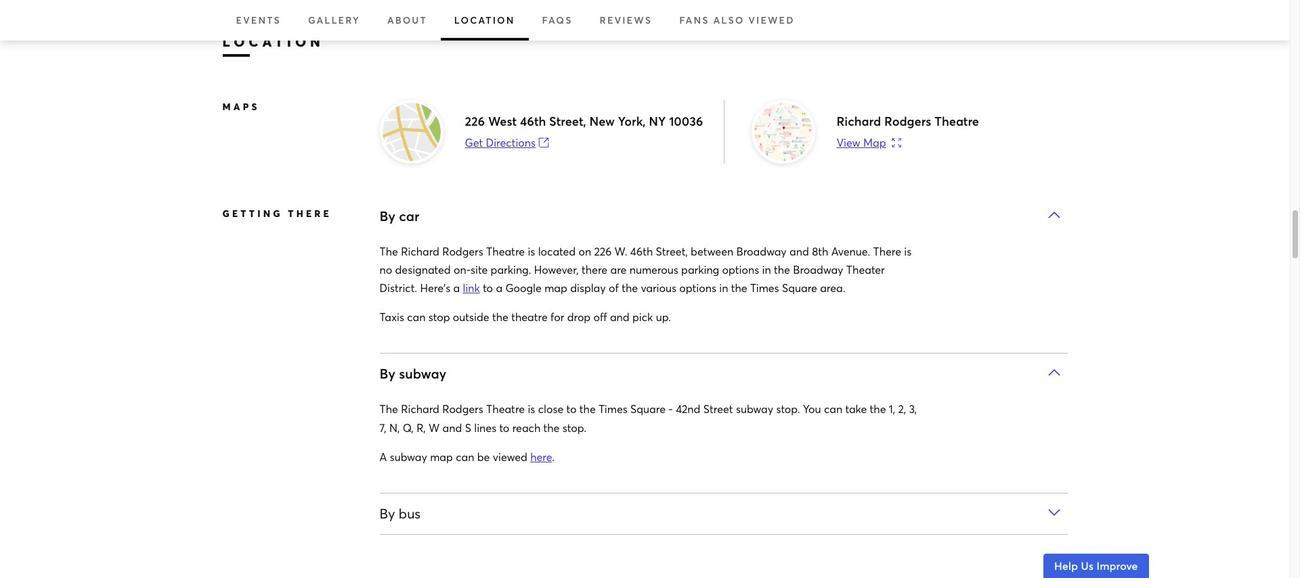Task type: vqa. For each thing, say whether or not it's contained in the screenshot.
Is within the richard rodgers theatre is close to the times square - 42nd street subway stop. you can take the 1, 2, 3, 7, n, q, r, w and s lines to reach the stop.
yes



Task type: describe. For each thing, give the bounding box(es) containing it.
faqs
[[542, 14, 573, 26]]

subway for by subway
[[399, 365, 446, 384]]

42nd
[[676, 402, 700, 417]]

numerous
[[630, 263, 678, 277]]

directions
[[486, 135, 536, 150]]

0 horizontal spatial map
[[430, 450, 453, 464]]

times inside the richard rodgers theatre is close to the times square - 42nd street subway stop. you can take the 1, 2, 3, 7, n, q, r, w and s lines to reach the stop.
[[599, 402, 627, 417]]

10036
[[669, 113, 703, 129]]

in inside the richard rodgers theatre is located on 226 w. 46th street, between broadway and 8th avenue. there is no designated on-site parking. however, there are numerous parking options in the broadway theater district. here's a
[[762, 263, 771, 277]]

0 vertical spatial to
[[483, 281, 493, 295]]

7,
[[380, 421, 386, 435]]

parking.
[[491, 263, 531, 277]]

0 horizontal spatial can
[[407, 310, 426, 324]]

taxis can stop outside the theatre for drop off and pick up.
[[380, 310, 671, 324]]

map
[[863, 135, 886, 150]]

2 vertical spatial can
[[456, 450, 474, 464]]

square inside the richard rodgers theatre is close to the times square - 42nd street subway stop. you can take the 1, 2, 3, 7, n, q, r, w and s lines to reach the stop.
[[630, 402, 666, 417]]

by for by bus
[[380, 505, 395, 523]]

0 horizontal spatial 46th
[[520, 113, 546, 129]]

0 horizontal spatial stop.
[[563, 421, 586, 435]]

8th
[[812, 244, 828, 258]]

.
[[552, 450, 555, 464]]

for
[[551, 310, 564, 324]]

get directions
[[465, 135, 536, 150]]

0 vertical spatial square
[[782, 281, 817, 295]]

no
[[380, 263, 392, 277]]

here link
[[530, 450, 552, 464]]

display
[[570, 281, 606, 295]]

location link
[[441, 0, 528, 40]]

w.
[[615, 244, 627, 258]]

gallery link
[[295, 0, 374, 40]]

on
[[579, 244, 591, 258]]

events link
[[222, 0, 295, 40]]

car
[[399, 207, 419, 225]]

about link
[[374, 0, 441, 40]]

by bus
[[380, 505, 421, 523]]

gallery
[[308, 14, 360, 26]]

maps
[[222, 100, 260, 113]]

subway for a subway map can be viewed here .
[[390, 450, 427, 464]]

fans
[[679, 14, 709, 26]]

faqs link
[[528, 0, 586, 40]]

however,
[[534, 263, 579, 277]]

1 horizontal spatial broadway
[[793, 263, 843, 277]]

district.
[[380, 281, 417, 295]]

1 horizontal spatial stop.
[[776, 402, 800, 417]]

theatre for by subway
[[486, 402, 525, 417]]

r,
[[417, 421, 426, 435]]

are
[[610, 263, 627, 277]]

the for by car
[[380, 244, 398, 258]]

street, inside the richard rodgers theatre is located on 226 w. 46th street, between broadway and 8th avenue. there is no designated on-site parking. however, there are numerous parking options in the broadway theater district. here's a
[[656, 244, 688, 258]]

new
[[589, 113, 615, 129]]

can inside the richard rodgers theatre is close to the times square - 42nd street subway stop. you can take the 1, 2, 3, 7, n, q, r, w and s lines to reach the stop.
[[824, 402, 842, 417]]

is right 'there' in the top of the page
[[904, 244, 912, 258]]

outside
[[453, 310, 489, 324]]

drop
[[567, 310, 591, 324]]

also
[[713, 14, 744, 26]]

0 vertical spatial broadway
[[736, 244, 787, 258]]

be
[[477, 450, 490, 464]]

link to a google map display of the various options in the times square area.
[[463, 281, 845, 295]]

the inside the richard rodgers theatre is located on 226 w. 46th street, between broadway and 8th avenue. there is no designated on-site parking. however, there are numerous parking options in the broadway theater district. here's a
[[774, 263, 790, 277]]

events
[[236, 14, 281, 26]]

0 vertical spatial map
[[545, 281, 567, 295]]

reviews link
[[586, 0, 666, 40]]

by subway
[[380, 365, 446, 384]]

richard for car
[[401, 244, 439, 258]]

1 horizontal spatial times
[[750, 281, 779, 295]]

view map button
[[837, 135, 901, 151]]

the richard rodgers theatre is close to the times square - 42nd street subway stop. you can take the 1, 2, 3, 7, n, q, r, w and s lines to reach the stop.
[[380, 402, 917, 435]]

0 vertical spatial there
[[288, 207, 332, 220]]

a
[[380, 450, 387, 464]]

pick
[[632, 310, 653, 324]]

get directions link
[[465, 135, 549, 151]]

viewed
[[748, 14, 795, 26]]

avenue.
[[831, 244, 870, 258]]

is for car
[[528, 244, 535, 258]]

richard rodgers theatre
[[837, 113, 979, 129]]

3,
[[909, 402, 917, 417]]

rodgers for car
[[442, 244, 483, 258]]

getting
[[222, 207, 283, 220]]

and inside the richard rodgers theatre is located on 226 w. 46th street, between broadway and 8th avenue. there is no designated on-site parking. however, there are numerous parking options in the broadway theater district. here's a
[[790, 244, 809, 258]]

close
[[538, 402, 564, 417]]

link
[[463, 281, 480, 295]]

reviews
[[600, 14, 652, 26]]

a subway map can be viewed here .
[[380, 450, 555, 464]]

the for by subway
[[380, 402, 398, 417]]

q,
[[403, 421, 414, 435]]

there
[[873, 244, 901, 258]]

w
[[429, 421, 440, 435]]

2,
[[898, 402, 906, 417]]

taxis
[[380, 310, 404, 324]]

2 a from the left
[[496, 281, 502, 295]]

there inside the richard rodgers theatre is located on 226 w. 46th street, between broadway and 8th avenue. there is no designated on-site parking. however, there are numerous parking options in the broadway theater district. here's a
[[582, 263, 607, 277]]

fans also viewed
[[679, 14, 795, 26]]



Task type: locate. For each thing, give the bounding box(es) containing it.
0 horizontal spatial times
[[599, 402, 627, 417]]

richard up designated
[[401, 244, 439, 258]]

to right close at bottom
[[566, 402, 577, 417]]

46th right w.
[[630, 244, 653, 258]]

1 the from the top
[[380, 244, 398, 258]]

and right off
[[610, 310, 629, 324]]

2 vertical spatial by
[[380, 505, 395, 523]]

2 vertical spatial richard
[[401, 402, 439, 417]]

can
[[407, 310, 426, 324], [824, 402, 842, 417], [456, 450, 474, 464]]

46th right west
[[520, 113, 546, 129]]

and inside the richard rodgers theatre is close to the times square - 42nd street subway stop. you can take the 1, 2, 3, 7, n, q, r, w and s lines to reach the stop.
[[443, 421, 462, 435]]

0 vertical spatial 46th
[[520, 113, 546, 129]]

0 vertical spatial richard
[[837, 113, 881, 129]]

richard inside the richard rodgers theatre is located on 226 w. 46th street, between broadway and 8th avenue. there is no designated on-site parking. however, there are numerous parking options in the broadway theater district. here's a
[[401, 244, 439, 258]]

by left car
[[380, 207, 395, 225]]

subway inside by subway 'dropdown button'
[[399, 365, 446, 384]]

subway
[[399, 365, 446, 384], [736, 402, 773, 417], [390, 450, 427, 464]]

theatre inside the richard rodgers theatre is located on 226 w. 46th street, between broadway and 8th avenue. there is no designated on-site parking. however, there are numerous parking options in the broadway theater district. here's a
[[486, 244, 525, 258]]

stop. left you
[[776, 402, 800, 417]]

and
[[790, 244, 809, 258], [610, 310, 629, 324], [443, 421, 462, 435]]

square
[[782, 281, 817, 295], [630, 402, 666, 417]]

by
[[380, 207, 395, 225], [380, 365, 395, 384], [380, 505, 395, 523]]

46th inside the richard rodgers theatre is located on 226 w. 46th street, between broadway and 8th avenue. there is no designated on-site parking. however, there are numerous parking options in the broadway theater district. here's a
[[630, 244, 653, 258]]

1 vertical spatial there
[[582, 263, 607, 277]]

1 vertical spatial richard
[[401, 244, 439, 258]]

theatre
[[511, 310, 548, 324]]

broadway down 8th
[[793, 263, 843, 277]]

is left "located"
[[528, 244, 535, 258]]

0 vertical spatial and
[[790, 244, 809, 258]]

rodgers up map
[[884, 113, 931, 129]]

1 vertical spatial 226
[[594, 244, 612, 258]]

0 vertical spatial subway
[[399, 365, 446, 384]]

1 horizontal spatial 46th
[[630, 244, 653, 258]]

by for by car
[[380, 207, 395, 225]]

square left - on the bottom right of the page
[[630, 402, 666, 417]]

2 vertical spatial rodgers
[[442, 402, 483, 417]]

a left link
[[453, 281, 460, 295]]

1 vertical spatial square
[[630, 402, 666, 417]]

richard up r,
[[401, 402, 439, 417]]

0 horizontal spatial street,
[[549, 113, 586, 129]]

-
[[669, 402, 673, 417]]

2 by from the top
[[380, 365, 395, 384]]

location
[[454, 14, 515, 26], [222, 32, 324, 51]]

there
[[288, 207, 332, 220], [582, 263, 607, 277]]

and left 8th
[[790, 244, 809, 258]]

0 vertical spatial location
[[454, 14, 515, 26]]

fans also viewed link
[[666, 0, 808, 40]]

1 vertical spatial street,
[[656, 244, 688, 258]]

theatre for by car
[[486, 244, 525, 258]]

1 horizontal spatial location
[[454, 14, 515, 26]]

1 vertical spatial subway
[[736, 402, 773, 417]]

site
[[471, 263, 488, 277]]

the
[[380, 244, 398, 258], [380, 402, 398, 417]]

by up 7,
[[380, 365, 395, 384]]

1 horizontal spatial 226
[[594, 244, 612, 258]]

options inside the richard rodgers theatre is located on 226 w. 46th street, between broadway and 8th avenue. there is no designated on-site parking. however, there are numerous parking options in the broadway theater district. here's a
[[722, 263, 759, 277]]

reach
[[512, 421, 540, 435]]

google
[[505, 281, 542, 295]]

1 vertical spatial options
[[679, 281, 716, 295]]

0 horizontal spatial a
[[453, 281, 460, 295]]

0 vertical spatial theatre
[[935, 113, 979, 129]]

is inside the richard rodgers theatre is close to the times square - 42nd street subway stop. you can take the 1, 2, 3, 7, n, q, r, w and s lines to reach the stop.
[[528, 402, 535, 417]]

1 vertical spatial to
[[566, 402, 577, 417]]

2 vertical spatial theatre
[[486, 402, 525, 417]]

off
[[594, 310, 607, 324]]

broadway
[[736, 244, 787, 258], [793, 263, 843, 277]]

up.
[[656, 310, 671, 324]]

1 vertical spatial and
[[610, 310, 629, 324]]

richard for subway
[[401, 402, 439, 417]]

the richard rodgers theatre is located on 226 w. 46th street, between broadway and 8th avenue. there is no designated on-site parking. however, there are numerous parking options in the broadway theater district. here's a
[[380, 244, 912, 295]]

here's
[[420, 281, 450, 295]]

1 horizontal spatial to
[[499, 421, 509, 435]]

0 horizontal spatial 226
[[465, 113, 485, 129]]

the
[[774, 263, 790, 277], [622, 281, 638, 295], [731, 281, 747, 295], [492, 310, 508, 324], [579, 402, 596, 417], [870, 402, 886, 417], [543, 421, 560, 435]]

1 vertical spatial rodgers
[[442, 244, 483, 258]]

by for by subway
[[380, 365, 395, 384]]

0 vertical spatial options
[[722, 263, 759, 277]]

subway inside the richard rodgers theatre is close to the times square - 42nd street subway stop. you can take the 1, 2, 3, 7, n, q, r, w and s lines to reach the stop.
[[736, 402, 773, 417]]

rodgers for subway
[[442, 402, 483, 417]]

theatre inside the richard rodgers theatre is close to the times square - 42nd street subway stop. you can take the 1, 2, 3, 7, n, q, r, w and s lines to reach the stop.
[[486, 402, 525, 417]]

can left stop
[[407, 310, 426, 324]]

located
[[538, 244, 576, 258]]

theater
[[846, 263, 885, 277]]

0 horizontal spatial and
[[443, 421, 462, 435]]

there right getting
[[288, 207, 332, 220]]

n,
[[389, 421, 400, 435]]

2 vertical spatial and
[[443, 421, 462, 435]]

1 horizontal spatial square
[[782, 281, 817, 295]]

by subway button
[[380, 354, 1067, 395]]

subway right street
[[736, 402, 773, 417]]

richard
[[837, 113, 881, 129], [401, 244, 439, 258], [401, 402, 439, 417]]

0 vertical spatial can
[[407, 310, 426, 324]]

the inside the richard rodgers theatre is close to the times square - 42nd street subway stop. you can take the 1, 2, 3, 7, n, q, r, w and s lines to reach the stop.
[[380, 402, 398, 417]]

0 vertical spatial street,
[[549, 113, 586, 129]]

rodgers inside the richard rodgers theatre is close to the times square - 42nd street subway stop. you can take the 1, 2, 3, 7, n, q, r, w and s lines to reach the stop.
[[442, 402, 483, 417]]

to
[[483, 281, 493, 295], [566, 402, 577, 417], [499, 421, 509, 435]]

in right parking
[[762, 263, 771, 277]]

2 horizontal spatial and
[[790, 244, 809, 258]]

square left area.
[[782, 281, 817, 295]]

options down between
[[722, 263, 759, 277]]

view
[[837, 135, 860, 150]]

can right you
[[824, 402, 842, 417]]

s
[[465, 421, 471, 435]]

226 west 46th street, new york, ny 10036
[[465, 113, 703, 129]]

2 horizontal spatial can
[[824, 402, 842, 417]]

0 vertical spatial by
[[380, 207, 395, 225]]

by left bus
[[380, 505, 395, 523]]

west
[[488, 113, 517, 129]]

can left be
[[456, 450, 474, 464]]

street, up numerous
[[656, 244, 688, 258]]

0 vertical spatial times
[[750, 281, 779, 295]]

rodgers
[[884, 113, 931, 129], [442, 244, 483, 258], [442, 402, 483, 417]]

and left s
[[443, 421, 462, 435]]

lines
[[474, 421, 496, 435]]

1 horizontal spatial and
[[610, 310, 629, 324]]

0 vertical spatial rodgers
[[884, 113, 931, 129]]

226 up get
[[465, 113, 485, 129]]

1 a from the left
[[453, 281, 460, 295]]

various
[[641, 281, 676, 295]]

by car button
[[380, 196, 1067, 237]]

there up the display
[[582, 263, 607, 277]]

by car
[[380, 207, 419, 225]]

1 vertical spatial the
[[380, 402, 398, 417]]

226 inside the richard rodgers theatre is located on 226 w. 46th street, between broadway and 8th avenue. there is no designated on-site parking. however, there are numerous parking options in the broadway theater district. here's a
[[594, 244, 612, 258]]

1,
[[889, 402, 895, 417]]

1 vertical spatial stop.
[[563, 421, 586, 435]]

street,
[[549, 113, 586, 129], [656, 244, 688, 258]]

rodgers up on-
[[442, 244, 483, 258]]

parking
[[681, 263, 719, 277]]

1 by from the top
[[380, 207, 395, 225]]

to right link
[[483, 281, 493, 295]]

0 horizontal spatial broadway
[[736, 244, 787, 258]]

0 vertical spatial 226
[[465, 113, 485, 129]]

subway up r,
[[399, 365, 446, 384]]

1 horizontal spatial there
[[582, 263, 607, 277]]

on-
[[454, 263, 471, 277]]

in
[[762, 263, 771, 277], [719, 281, 728, 295]]

by inside dropdown button
[[380, 207, 395, 225]]

0 horizontal spatial options
[[679, 281, 716, 295]]

options down parking
[[679, 281, 716, 295]]

a
[[453, 281, 460, 295], [496, 281, 502, 295]]

the up n,
[[380, 402, 398, 417]]

rodgers up s
[[442, 402, 483, 417]]

2 vertical spatial to
[[499, 421, 509, 435]]

1 vertical spatial by
[[380, 365, 395, 384]]

street
[[703, 402, 733, 417]]

1 vertical spatial location
[[222, 32, 324, 51]]

you
[[803, 402, 821, 417]]

is
[[528, 244, 535, 258], [904, 244, 912, 258], [528, 402, 535, 417]]

0 horizontal spatial in
[[719, 281, 728, 295]]

times
[[750, 281, 779, 295], [599, 402, 627, 417]]

subway right 'a'
[[390, 450, 427, 464]]

0 horizontal spatial to
[[483, 281, 493, 295]]

0 horizontal spatial location
[[222, 32, 324, 51]]

0 vertical spatial in
[[762, 263, 771, 277]]

york,
[[618, 113, 646, 129]]

2 horizontal spatial to
[[566, 402, 577, 417]]

1 horizontal spatial map
[[545, 281, 567, 295]]

a down "parking."
[[496, 281, 502, 295]]

46th
[[520, 113, 546, 129], [630, 244, 653, 258]]

226
[[465, 113, 485, 129], [594, 244, 612, 258]]

the up no
[[380, 244, 398, 258]]

3 by from the top
[[380, 505, 395, 523]]

1 vertical spatial 46th
[[630, 244, 653, 258]]

viewed
[[493, 450, 527, 464]]

take
[[845, 402, 867, 417]]

stop
[[428, 310, 450, 324]]

1 horizontal spatial a
[[496, 281, 502, 295]]

rodgers inside the richard rodgers theatre is located on 226 w. 46th street, between broadway and 8th avenue. there is no designated on-site parking. however, there are numerous parking options in the broadway theater district. here's a
[[442, 244, 483, 258]]

by bus button
[[380, 494, 1067, 535]]

link link
[[463, 281, 480, 295]]

0 horizontal spatial square
[[630, 402, 666, 417]]

get
[[465, 135, 483, 150]]

about
[[387, 14, 427, 26]]

stop. down close at bottom
[[563, 421, 586, 435]]

1 vertical spatial theatre
[[486, 244, 525, 258]]

0 horizontal spatial there
[[288, 207, 332, 220]]

1 vertical spatial can
[[824, 402, 842, 417]]

1 vertical spatial times
[[599, 402, 627, 417]]

map down however,
[[545, 281, 567, 295]]

1 vertical spatial broadway
[[793, 263, 843, 277]]

0 vertical spatial stop.
[[776, 402, 800, 417]]

1 horizontal spatial street,
[[656, 244, 688, 258]]

2 vertical spatial subway
[[390, 450, 427, 464]]

between
[[691, 244, 733, 258]]

is up reach
[[528, 402, 535, 417]]

broadway right between
[[736, 244, 787, 258]]

here
[[530, 450, 552, 464]]

stop.
[[776, 402, 800, 417], [563, 421, 586, 435]]

2 the from the top
[[380, 402, 398, 417]]

area.
[[820, 281, 845, 295]]

1 horizontal spatial in
[[762, 263, 771, 277]]

getting there
[[222, 207, 332, 220]]

226 right on at the left top of page
[[594, 244, 612, 258]]

to right lines
[[499, 421, 509, 435]]

view map
[[837, 135, 886, 150]]

the inside the richard rodgers theatre is located on 226 w. 46th street, between broadway and 8th avenue. there is no designated on-site parking. however, there are numerous parking options in the broadway theater district. here's a
[[380, 244, 398, 258]]

0 vertical spatial the
[[380, 244, 398, 258]]

is for subway
[[528, 402, 535, 417]]

1 horizontal spatial can
[[456, 450, 474, 464]]

ny
[[649, 113, 666, 129]]

map down w
[[430, 450, 453, 464]]

street, left 'new'
[[549, 113, 586, 129]]

in down between
[[719, 281, 728, 295]]

bus
[[399, 505, 421, 523]]

richard inside the richard rodgers theatre is close to the times square - 42nd street subway stop. you can take the 1, 2, 3, 7, n, q, r, w and s lines to reach the stop.
[[401, 402, 439, 417]]

a inside the richard rodgers theatre is located on 226 w. 46th street, between broadway and 8th avenue. there is no designated on-site parking. however, there are numerous parking options in the broadway theater district. here's a
[[453, 281, 460, 295]]

1 vertical spatial in
[[719, 281, 728, 295]]

designated
[[395, 263, 451, 277]]

1 horizontal spatial options
[[722, 263, 759, 277]]

of
[[609, 281, 619, 295]]

richard up the view map
[[837, 113, 881, 129]]

1 vertical spatial map
[[430, 450, 453, 464]]



